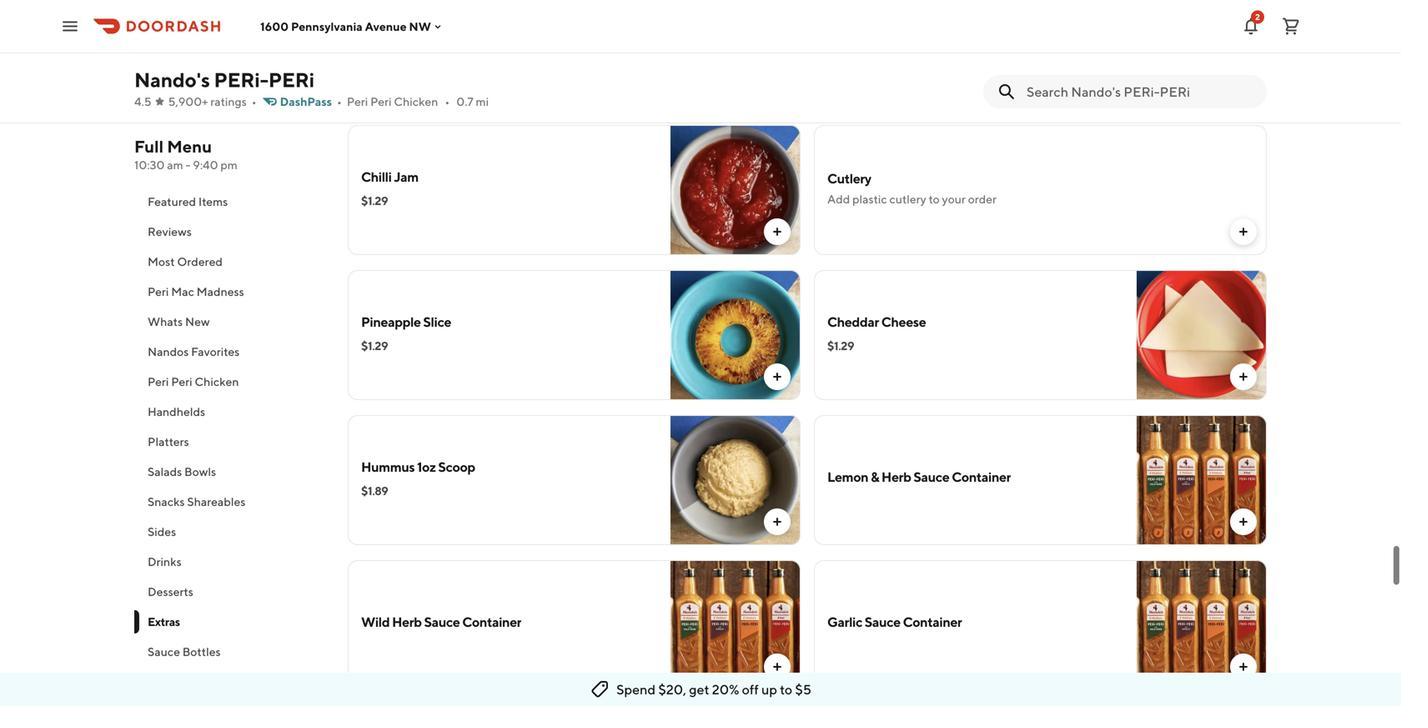 Task type: locate. For each thing, give the bounding box(es) containing it.
1 horizontal spatial •
[[337, 95, 342, 108]]

0 vertical spatial peri
[[396, 24, 426, 40]]

sides button
[[134, 517, 328, 547]]

ratings
[[211, 95, 247, 108]]

order
[[969, 192, 997, 206]]

0.7
[[457, 95, 474, 108]]

0 vertical spatial herb
[[882, 469, 912, 485]]

wild herb sauce container image
[[671, 561, 801, 691]]

0 horizontal spatial to
[[780, 682, 793, 698]]

peri left 'mac'
[[148, 285, 169, 299]]

platters button
[[134, 427, 328, 457]]

bottles
[[183, 645, 221, 659]]

wild herb sauce container
[[361, 615, 522, 630]]

peri- up ratings
[[214, 68, 269, 92]]

0 vertical spatial chicken
[[394, 95, 438, 108]]

$1.29
[[361, 194, 388, 208], [361, 339, 388, 353], [828, 339, 855, 353]]

herb
[[882, 469, 912, 485], [392, 615, 422, 630]]

cheddar
[[828, 314, 879, 330]]

sides
[[148, 525, 176, 539]]

plastic
[[853, 192, 888, 206]]

slice
[[423, 314, 451, 330]]

peri peri chicken button
[[134, 367, 328, 397]]

nando's
[[134, 68, 210, 92]]

1 vertical spatial chicken
[[195, 375, 239, 389]]

chilli jam image
[[671, 125, 801, 255]]

cutlery
[[828, 171, 872, 186]]

to inside cutlery add plastic cutlery to your order
[[929, 192, 940, 206]]

$1.89
[[361, 484, 388, 498]]

peri right dashpass •
[[347, 95, 368, 108]]

notification bell image
[[1242, 16, 1262, 36]]

salads bowls
[[148, 465, 216, 479]]

1 horizontal spatial chicken
[[394, 95, 438, 108]]

chicken left 0.7 in the top left of the page
[[394, 95, 438, 108]]

container
[[952, 469, 1011, 485], [463, 615, 522, 630], [903, 615, 963, 630]]

$1.29 down pineapple on the top of page
[[361, 339, 388, 353]]

peri up dashpass
[[269, 68, 315, 92]]

$1.29 down the chilli
[[361, 194, 388, 208]]

most
[[148, 255, 175, 269]]

cutlery
[[890, 192, 927, 206]]

-
[[186, 158, 191, 172]]

whats
[[148, 315, 183, 329]]

your
[[943, 192, 966, 206]]

• right dashpass
[[337, 95, 342, 108]]

add item to cart image
[[1237, 225, 1251, 239], [1237, 370, 1251, 384], [771, 516, 784, 529], [1237, 661, 1251, 674]]

1 vertical spatial peri-
[[214, 68, 269, 92]]

to right up
[[780, 682, 793, 698]]

2 horizontal spatial •
[[445, 95, 450, 108]]

peri left drizzle
[[396, 24, 426, 40]]

$20,
[[659, 682, 687, 698]]

peri for peri peri chicken • 0.7 mi
[[347, 95, 368, 108]]

0 horizontal spatial •
[[252, 95, 257, 108]]

• right ratings
[[252, 95, 257, 108]]

4.5
[[134, 95, 152, 108]]

full
[[134, 137, 164, 156]]

drinks button
[[134, 547, 328, 577]]

sauce
[[914, 469, 950, 485], [424, 615, 460, 630], [865, 615, 901, 630], [148, 645, 180, 659]]

herb right the wild
[[392, 615, 422, 630]]

wild
[[361, 615, 390, 630]]

0 vertical spatial to
[[929, 192, 940, 206]]

salads
[[148, 465, 182, 479]]

sauce right the wild
[[424, 615, 460, 630]]

peri-
[[361, 24, 396, 40], [214, 68, 269, 92]]

1 horizontal spatial peri
[[396, 24, 426, 40]]

Item Search search field
[[1027, 83, 1254, 101]]

0 horizontal spatial herb
[[392, 615, 422, 630]]

hummus 1oz scoop
[[361, 459, 475, 475]]

hummus 1oz scoop image
[[671, 416, 801, 546]]

0 vertical spatial peri-
[[361, 24, 396, 40]]

mi
[[476, 95, 489, 108]]

$1.29 down cheddar
[[828, 339, 855, 353]]

peri mac madness button
[[134, 277, 328, 307]]

1600 pennsylvania avenue nw
[[260, 19, 431, 33]]

dashpass •
[[280, 95, 342, 108]]

spend $20, get 20% off up to $5
[[617, 682, 812, 698]]

peri down nandos
[[148, 375, 169, 389]]

chicken
[[394, 95, 438, 108], [195, 375, 239, 389]]

peri inside 'button'
[[148, 285, 169, 299]]

$1.29 for pineapple slice
[[361, 339, 388, 353]]

to left your
[[929, 192, 940, 206]]

madness
[[197, 285, 244, 299]]

featured
[[148, 195, 196, 209]]

• left 0.7 in the top left of the page
[[445, 95, 450, 108]]

peri-peri drizzle
[[361, 24, 469, 40]]

1 horizontal spatial peri-
[[361, 24, 396, 40]]

peri- up the $2.89
[[361, 24, 396, 40]]

nando's peri-peri
[[134, 68, 315, 92]]

extras
[[148, 615, 180, 629]]

reviews button
[[134, 217, 328, 247]]

0 horizontal spatial peri
[[269, 68, 315, 92]]

herb right &
[[882, 469, 912, 485]]

most ordered
[[148, 255, 223, 269]]

0 horizontal spatial chicken
[[195, 375, 239, 389]]

sauce inside sauce bottles button
[[148, 645, 180, 659]]

1 horizontal spatial herb
[[882, 469, 912, 485]]

1 • from the left
[[252, 95, 257, 108]]

nandos
[[148, 345, 189, 359]]

$1.29 for chilli jam
[[361, 194, 388, 208]]

add item to cart image
[[771, 225, 784, 239], [771, 370, 784, 384], [1237, 516, 1251, 529], [771, 661, 784, 674]]

1 horizontal spatial to
[[929, 192, 940, 206]]

add item to cart image for wild herb sauce container image at bottom
[[771, 661, 784, 674]]

sauce down extras at the bottom of the page
[[148, 645, 180, 659]]

pm
[[221, 158, 238, 172]]

cutlery add plastic cutlery to your order
[[828, 171, 997, 206]]

jam
[[394, 169, 419, 185]]

$2.89
[[361, 49, 390, 63]]

add
[[828, 192, 851, 206]]

chicken down 'favorites'
[[195, 375, 239, 389]]

peri up "handhelds"
[[171, 375, 192, 389]]

cheddar cheese image
[[1137, 270, 1267, 401]]

chicken inside peri peri chicken button
[[195, 375, 239, 389]]

sauce bottles button
[[134, 637, 328, 668]]



Task type: describe. For each thing, give the bounding box(es) containing it.
nw
[[409, 19, 431, 33]]

garlic
[[828, 615, 863, 630]]

mac
[[171, 285, 194, 299]]

snacks
[[148, 495, 185, 509]]

20%
[[712, 682, 740, 698]]

pennsylvania
[[291, 19, 363, 33]]

nandos favorites button
[[134, 337, 328, 367]]

items
[[199, 195, 228, 209]]

menu
[[167, 137, 212, 156]]

add item to cart image for lemon & herb sauce container image
[[1237, 516, 1251, 529]]

pineapple slice image
[[671, 270, 801, 401]]

1 vertical spatial herb
[[392, 615, 422, 630]]

ordered
[[177, 255, 223, 269]]

favorites
[[191, 345, 240, 359]]

peri down the $2.89
[[371, 95, 392, 108]]

0 horizontal spatial peri-
[[214, 68, 269, 92]]

drinks
[[148, 555, 182, 569]]

up
[[762, 682, 778, 698]]

1 vertical spatial peri
[[269, 68, 315, 92]]

1600 pennsylvania avenue nw button
[[260, 19, 445, 33]]

sauce right the "garlic"
[[865, 615, 901, 630]]

am
[[167, 158, 183, 172]]

9:40
[[193, 158, 218, 172]]

peri for peri mac madness
[[148, 285, 169, 299]]

avenue
[[365, 19, 407, 33]]

peri peri chicken • 0.7 mi
[[347, 95, 489, 108]]

nandos favorites
[[148, 345, 240, 359]]

pineapple slice
[[361, 314, 451, 330]]

chicken for peri peri chicken • 0.7 mi
[[394, 95, 438, 108]]

5,900+ ratings •
[[168, 95, 257, 108]]

1600
[[260, 19, 289, 33]]

new
[[185, 315, 210, 329]]

bowls
[[184, 465, 216, 479]]

peri peri chicken
[[148, 375, 239, 389]]

pineapple
[[361, 314, 421, 330]]

featured items button
[[134, 187, 328, 217]]

snacks shareables button
[[134, 487, 328, 517]]

5,900+
[[168, 95, 208, 108]]

handhelds
[[148, 405, 205, 419]]

chilli
[[361, 169, 392, 185]]

spend
[[617, 682, 656, 698]]

add item to cart image for the chilli jam image
[[771, 225, 784, 239]]

3 • from the left
[[445, 95, 450, 108]]

add item to cart image for pineapple slice image
[[771, 370, 784, 384]]

platters
[[148, 435, 189, 449]]

lemon
[[828, 469, 869, 485]]

lemon & herb sauce container
[[828, 469, 1011, 485]]

snacks shareables
[[148, 495, 246, 509]]

salads bowls button
[[134, 457, 328, 487]]

chicken for peri peri chicken
[[195, 375, 239, 389]]

desserts
[[148, 585, 193, 599]]

peri-peri drizzle image
[[671, 0, 801, 110]]

1 vertical spatial to
[[780, 682, 793, 698]]

off
[[742, 682, 759, 698]]

garlic sauce container
[[828, 615, 963, 630]]

0 items, open order cart image
[[1282, 16, 1302, 36]]

reviews
[[148, 225, 192, 239]]

$5
[[796, 682, 812, 698]]

handhelds button
[[134, 397, 328, 427]]

desserts button
[[134, 577, 328, 607]]

sauce right &
[[914, 469, 950, 485]]

shareables
[[187, 495, 246, 509]]

2
[[1256, 12, 1261, 22]]

cheddar cheese
[[828, 314, 927, 330]]

whats new button
[[134, 307, 328, 337]]

drizzle
[[428, 24, 469, 40]]

chilli jam
[[361, 169, 419, 185]]

cheese
[[882, 314, 927, 330]]

open menu image
[[60, 16, 80, 36]]

10:30
[[134, 158, 165, 172]]

add item to cart image for hummus 1oz scoop image
[[771, 516, 784, 529]]

&
[[871, 469, 880, 485]]

featured items
[[148, 195, 228, 209]]

lemon & herb sauce container image
[[1137, 416, 1267, 546]]

$1.29 for cheddar cheese
[[828, 339, 855, 353]]

add item to cart image for 'garlic sauce container' image
[[1237, 661, 1251, 674]]

scoop
[[438, 459, 475, 475]]

most ordered button
[[134, 247, 328, 277]]

$2.69
[[828, 49, 857, 63]]

full menu 10:30 am - 9:40 pm
[[134, 137, 238, 172]]

dashpass
[[280, 95, 332, 108]]

get
[[689, 682, 710, 698]]

toasted pita image
[[1137, 0, 1267, 110]]

peri mac madness
[[148, 285, 244, 299]]

whats new
[[148, 315, 210, 329]]

garlic sauce container image
[[1137, 561, 1267, 691]]

peri for peri peri chicken
[[148, 375, 169, 389]]

1oz
[[417, 459, 436, 475]]

2 • from the left
[[337, 95, 342, 108]]

add item to cart image for cheddar cheese 'image'
[[1237, 370, 1251, 384]]



Task type: vqa. For each thing, say whether or not it's contained in the screenshot.
peri peri chicken "BUTTON"
yes



